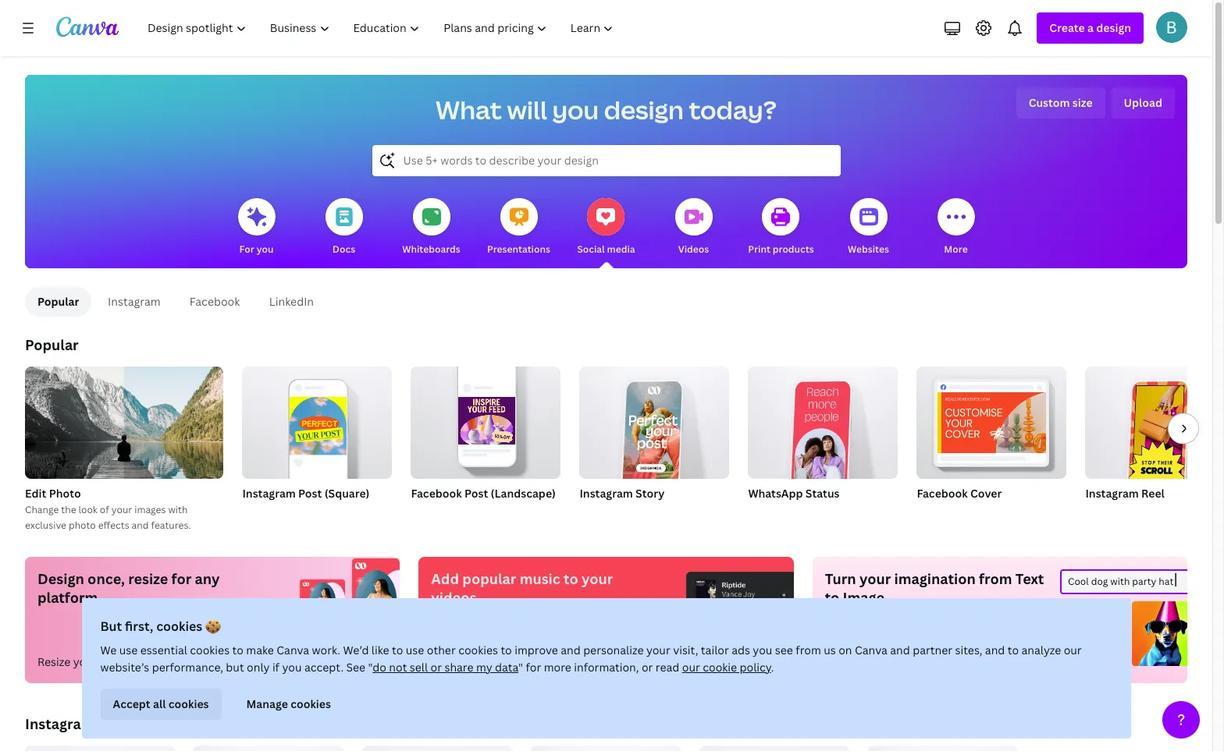 Task type: vqa. For each thing, say whether or not it's contained in the screenshot.
list
no



Task type: describe. For each thing, give the bounding box(es) containing it.
images
[[134, 504, 166, 517]]

you inside button
[[257, 243, 274, 256]]

custom
[[1029, 95, 1070, 110]]

post for instagram
[[298, 486, 322, 501]]

social media
[[577, 243, 635, 256]]

manage cookies button
[[234, 689, 343, 721]]

read
[[656, 660, 679, 675]]

whatsapp status
[[748, 486, 840, 501]]

facebook for facebook
[[190, 294, 240, 309]]

instagram for instagram post (square)
[[242, 486, 296, 501]]

more
[[944, 243, 968, 256]]

only
[[247, 660, 270, 675]]

for you
[[239, 243, 274, 256]]

accept
[[113, 697, 150, 712]]

visit,
[[673, 643, 698, 658]]

on
[[839, 643, 852, 658]]

party
[[1132, 575, 1157, 589]]

your inside edit photo change the look of your images with exclusive photo effects and features.
[[111, 504, 132, 517]]

our inside we use essential cookies to make canva work. we'd like to use other cookies to improve and personalize your visit, tailor ads you see from us on canva and partner sites, and to analyze our website's performance, but only if you accept. see "
[[1064, 643, 1082, 658]]

tailor
[[701, 643, 729, 658]]

music inside the add popular music to your videos
[[520, 570, 560, 589]]

dog
[[1091, 575, 1108, 589]]

now
[[844, 655, 866, 670]]

photo
[[49, 486, 81, 501]]

your inside we use essential cookies to make canva work. we'd like to use other cookies to improve and personalize your visit, tailor ads you see from us on canva and partner sites, and to analyze our website's performance, but only if you accept. see "
[[646, 643, 670, 658]]

exclusive
[[25, 519, 66, 532]]

story
[[636, 486, 665, 501]]

will
[[507, 93, 547, 126]]

partner
[[913, 643, 953, 658]]

create a design button
[[1037, 12, 1144, 44]]

explore
[[431, 655, 471, 670]]

change
[[25, 504, 59, 517]]

products
[[773, 243, 814, 256]]

1 vertical spatial music
[[474, 655, 505, 670]]

us
[[824, 643, 836, 658]]

you up policy
[[753, 643, 772, 658]]

sites,
[[955, 643, 982, 658]]

whiteboards button
[[402, 187, 460, 269]]

cookies down 🍪
[[190, 643, 230, 658]]

features.
[[151, 519, 191, 532]]

print products
[[748, 243, 814, 256]]

performance,
[[152, 660, 223, 675]]

0 horizontal spatial design
[[100, 655, 137, 670]]

reel
[[1141, 486, 1165, 501]]

instagram story group
[[580, 361, 729, 521]]

work.
[[312, 643, 340, 658]]

see
[[775, 643, 793, 658]]

cookies down 'accept.'
[[291, 697, 331, 712]]

turn your imagination from text to image
[[825, 570, 1044, 607]]

instagram button
[[95, 287, 173, 317]]

status
[[806, 486, 840, 501]]

videos
[[431, 589, 476, 607]]

cookies up essential
[[156, 618, 202, 635]]

platform
[[37, 589, 98, 607]]

imagination
[[894, 570, 976, 589]]

share
[[445, 660, 474, 675]]

instagram for instagram story
[[580, 486, 633, 501]]

all
[[153, 697, 166, 712]]

add
[[431, 570, 459, 589]]

social media button
[[577, 187, 635, 269]]

instagram post (square) group
[[242, 361, 392, 521]]

2 canva from the left
[[855, 643, 888, 658]]

1 vertical spatial popular
[[25, 336, 79, 354]]

turn
[[825, 570, 856, 589]]

2 " from the left
[[518, 660, 523, 675]]

text
[[1015, 570, 1044, 589]]

videos button
[[675, 187, 712, 269]]

cool dog with party hat
[[1068, 575, 1174, 589]]

resize
[[128, 570, 168, 589]]

hat
[[1159, 575, 1174, 589]]

facebook cover
[[917, 486, 1002, 501]]

instagram down resize
[[25, 715, 94, 734]]

see
[[346, 660, 365, 675]]

we use essential cookies to make canva work. we'd like to use other cookies to improve and personalize your visit, tailor ads you see from us on canva and partner sites, and to analyze our website's performance, but only if you accept. see "
[[100, 643, 1082, 675]]

do not sell or share my data " for more information, or read our cookie policy .
[[373, 660, 774, 675]]

what
[[436, 93, 502, 126]]

linkedin button
[[256, 287, 327, 317]]

our cookie policy link
[[682, 660, 771, 675]]

and right sites,
[[985, 643, 1005, 658]]

photo
[[69, 519, 96, 532]]

accept all cookies
[[113, 697, 209, 712]]

design inside dropdown button
[[1096, 20, 1131, 35]]

custom size
[[1029, 95, 1093, 110]]

upload button
[[1111, 87, 1175, 119]]

.
[[771, 660, 774, 675]]

but first, cookies 🍪
[[100, 618, 221, 635]]

1 use from the left
[[119, 643, 138, 658]]

2 or from the left
[[642, 660, 653, 675]]

and inside edit photo change the look of your images with exclusive photo effects and features.
[[132, 519, 149, 532]]

sell
[[410, 660, 428, 675]]

2 use from the left
[[406, 643, 424, 658]]

add popular music to your videos
[[431, 570, 613, 607]]

facebook for facebook post (landscape)
[[411, 486, 462, 501]]

media
[[607, 243, 635, 256]]

look
[[78, 504, 98, 517]]

information,
[[574, 660, 639, 675]]

if
[[272, 660, 279, 675]]

whatsapp
[[748, 486, 803, 501]]

data
[[495, 660, 518, 675]]



Task type: locate. For each thing, give the bounding box(es) containing it.
instagram inside group
[[242, 486, 296, 501]]

for inside design once, resize for any platform
[[171, 570, 192, 589]]

1 horizontal spatial "
[[518, 660, 523, 675]]

post left (square)
[[298, 486, 322, 501]]

first,
[[125, 618, 153, 635]]

a
[[1088, 20, 1094, 35]]

but
[[100, 618, 122, 635]]

edit photo change the look of your images with exclusive photo effects and features.
[[25, 486, 191, 532]]

but first, cookies 🍪 dialog
[[82, 599, 1131, 739]]

website's
[[100, 660, 149, 675]]

1 horizontal spatial facebook
[[411, 486, 462, 501]]

today?
[[689, 93, 777, 126]]

print
[[748, 243, 770, 256]]

from inside we use essential cookies to make canva work. we'd like to use other cookies to improve and personalize your visit, tailor ads you see from us on canva and partner sites, and to analyze our website's performance, but only if you accept. see "
[[796, 643, 821, 658]]

you
[[552, 93, 599, 126], [257, 243, 274, 256], [753, 643, 772, 658], [282, 660, 302, 675]]

instagram left story
[[580, 486, 633, 501]]

2 vertical spatial design
[[100, 655, 137, 670]]

do
[[373, 660, 386, 675]]

facebook cover group
[[917, 361, 1067, 521]]

1 horizontal spatial with
[[1110, 575, 1130, 589]]

2 post from the left
[[465, 486, 488, 501]]

policy
[[740, 660, 771, 675]]

with right dog
[[1110, 575, 1130, 589]]

" right see
[[368, 660, 373, 675]]

instagram post (square)
[[242, 486, 370, 501]]

your right of
[[111, 504, 132, 517]]

use
[[119, 643, 138, 658], [406, 643, 424, 658]]

popular left the instagram button
[[37, 294, 79, 309]]

your right turn
[[860, 570, 891, 589]]

of
[[100, 504, 109, 517]]

" inside we use essential cookies to make canva work. we'd like to use other cookies to improve and personalize your visit, tailor ads you see from us on canva and partner sites, and to analyze our website's performance, but only if you accept. see "
[[368, 660, 373, 675]]

" down improve
[[518, 660, 523, 675]]

design
[[1096, 20, 1131, 35], [604, 93, 684, 126], [100, 655, 137, 670]]

0 horizontal spatial for
[[171, 570, 192, 589]]

videos
[[678, 243, 709, 256]]

once,
[[88, 570, 125, 589]]

instagram left reel
[[1085, 486, 1139, 501]]

the
[[61, 504, 76, 517]]

1 vertical spatial for
[[526, 660, 541, 675]]

1 vertical spatial with
[[1110, 575, 1130, 589]]

and down images
[[132, 519, 149, 532]]

from
[[979, 570, 1012, 589], [796, 643, 821, 658]]

brad klo image
[[1156, 12, 1187, 43]]

try now
[[825, 655, 866, 670]]

0 vertical spatial popular
[[37, 294, 79, 309]]

from left the us
[[796, 643, 821, 658]]

music right popular
[[520, 570, 560, 589]]

cookies right all
[[168, 697, 209, 712]]

0 vertical spatial design
[[1096, 20, 1131, 35]]

essential
[[140, 643, 187, 658]]

popular
[[37, 294, 79, 309], [25, 336, 79, 354]]

0 vertical spatial our
[[1064, 643, 1082, 658]]

whatsapp status group
[[748, 361, 898, 521]]

1 horizontal spatial canva
[[855, 643, 888, 658]]

accept all cookies button
[[100, 689, 221, 721]]

popular inside popular button
[[37, 294, 79, 309]]

effects
[[98, 519, 129, 532]]

design
[[37, 570, 84, 589]]

instagram reel group
[[1085, 367, 1224, 521]]

you right if
[[282, 660, 302, 675]]

instagram inside button
[[108, 294, 160, 309]]

1 horizontal spatial our
[[1064, 643, 1082, 658]]

1 canva from the left
[[277, 643, 309, 658]]

for
[[171, 570, 192, 589], [526, 660, 541, 675]]

cookies up my
[[458, 643, 498, 658]]

what will you design today?
[[436, 93, 777, 126]]

design down but
[[100, 655, 137, 670]]

canva
[[277, 643, 309, 658], [855, 643, 888, 658]]

1 vertical spatial from
[[796, 643, 821, 658]]

design right a
[[1096, 20, 1131, 35]]

facebook post (landscape) group
[[411, 361, 561, 521]]

cover
[[970, 486, 1002, 501]]

you right will
[[552, 93, 599, 126]]

resize your
[[37, 655, 100, 670]]

or right 'sell'
[[431, 660, 442, 675]]

to inside 'turn your imagination from text to image'
[[825, 589, 840, 607]]

Search search field
[[403, 146, 809, 176]]

popular button
[[25, 287, 92, 317]]

we'd
[[343, 643, 369, 658]]

None search field
[[372, 145, 840, 176]]

with
[[168, 504, 188, 517], [1110, 575, 1130, 589]]

1 horizontal spatial music
[[520, 570, 560, 589]]

post inside group
[[465, 486, 488, 501]]

popular down popular button
[[25, 336, 79, 354]]

create
[[1050, 20, 1085, 35]]

top level navigation element
[[137, 12, 627, 44]]

0 vertical spatial music
[[520, 570, 560, 589]]

from inside 'turn your imagination from text to image'
[[979, 570, 1012, 589]]

create a design
[[1050, 20, 1131, 35]]

your up read
[[646, 643, 670, 658]]

1 post from the left
[[298, 486, 322, 501]]

for down improve
[[526, 660, 541, 675]]

my
[[476, 660, 492, 675]]

print products button
[[748, 187, 814, 269]]

manage cookies
[[246, 697, 331, 712]]

from left the text on the right bottom
[[979, 570, 1012, 589]]

with inside edit photo change the look of your images with exclusive photo effects and features.
[[168, 504, 188, 517]]

your up personalize
[[582, 570, 613, 589]]

instagram right popular button
[[108, 294, 160, 309]]

facebook for facebook cover
[[917, 486, 968, 501]]

your inside 'turn your imagination from text to image'
[[860, 570, 891, 589]]

1 horizontal spatial design
[[604, 93, 684, 126]]

more
[[544, 660, 571, 675]]

instagram left (square)
[[242, 486, 296, 501]]

cookie
[[703, 660, 737, 675]]

use up 'sell'
[[406, 643, 424, 658]]

your inside the add popular music to your videos
[[582, 570, 613, 589]]

to inside the add popular music to your videos
[[564, 570, 578, 589]]

canva right on
[[855, 643, 888, 658]]

0 vertical spatial from
[[979, 570, 1012, 589]]

linkedin
[[269, 294, 314, 309]]

analyze
[[1022, 643, 1061, 658]]

0 horizontal spatial from
[[796, 643, 821, 658]]

1 horizontal spatial or
[[642, 660, 653, 675]]

and up do not sell or share my data " for more information, or read our cookie policy .
[[561, 643, 581, 658]]

for inside but first, cookies 🍪 dialog
[[526, 660, 541, 675]]

music right 'share'
[[474, 655, 505, 670]]

ads
[[732, 643, 750, 658]]

post for facebook
[[465, 486, 488, 501]]

whiteboards
[[402, 243, 460, 256]]

design once, resize for any platform
[[37, 570, 220, 607]]

0 horizontal spatial use
[[119, 643, 138, 658]]

1 or from the left
[[431, 660, 442, 675]]

you right for
[[257, 243, 274, 256]]

design up search search field
[[604, 93, 684, 126]]

1 " from the left
[[368, 660, 373, 675]]

explore music
[[431, 655, 505, 670]]

for you button
[[238, 187, 275, 269]]

popular
[[462, 570, 516, 589]]

more button
[[937, 187, 975, 269]]

edit photo group
[[25, 367, 224, 534]]

presentations
[[487, 243, 550, 256]]

instagram for instagram reel
[[1085, 486, 1139, 501]]

or left read
[[642, 660, 653, 675]]

1 horizontal spatial for
[[526, 660, 541, 675]]

instagram story
[[580, 486, 665, 501]]

(square)
[[325, 486, 370, 501]]

🍪
[[205, 618, 221, 635]]

resize
[[37, 655, 71, 670]]

0 horizontal spatial facebook
[[190, 294, 240, 309]]

1 horizontal spatial from
[[979, 570, 1012, 589]]

and
[[132, 519, 149, 532], [561, 643, 581, 658], [890, 643, 910, 658], [985, 643, 1005, 658]]

0 horizontal spatial or
[[431, 660, 442, 675]]

use up website's at left bottom
[[119, 643, 138, 658]]

0 horizontal spatial our
[[682, 660, 700, 675]]

accept.
[[304, 660, 344, 675]]

group
[[242, 361, 392, 479], [411, 361, 561, 479], [580, 361, 729, 488], [748, 361, 898, 488], [917, 361, 1067, 479], [1085, 367, 1224, 488], [25, 746, 175, 752], [194, 746, 344, 752], [362, 746, 512, 752], [531, 746, 681, 752], [699, 746, 849, 752], [868, 746, 1018, 752]]

post inside group
[[298, 486, 322, 501]]

our right analyze
[[1064, 643, 1082, 658]]

0 horizontal spatial music
[[474, 655, 505, 670]]

manage
[[246, 697, 288, 712]]

facebook inside button
[[190, 294, 240, 309]]

presentations button
[[487, 187, 550, 269]]

2 horizontal spatial design
[[1096, 20, 1131, 35]]

1 horizontal spatial post
[[465, 486, 488, 501]]

canva up if
[[277, 643, 309, 658]]

0 horizontal spatial canva
[[277, 643, 309, 658]]

your
[[111, 504, 132, 517], [582, 570, 613, 589], [860, 570, 891, 589], [646, 643, 670, 658], [73, 655, 97, 670]]

1 horizontal spatial use
[[406, 643, 424, 658]]

0 horizontal spatial post
[[298, 486, 322, 501]]

cool
[[1068, 575, 1089, 589]]

not
[[389, 660, 407, 675]]

websites
[[848, 243, 889, 256]]

custom size button
[[1016, 87, 1105, 119]]

do not sell or share my data link
[[373, 660, 518, 675]]

try
[[825, 655, 842, 670]]

for
[[239, 243, 254, 256]]

0 horizontal spatial "
[[368, 660, 373, 675]]

1 vertical spatial our
[[682, 660, 700, 675]]

0 vertical spatial for
[[171, 570, 192, 589]]

0 vertical spatial with
[[168, 504, 188, 517]]

websites button
[[848, 187, 889, 269]]

your left "we"
[[73, 655, 97, 670]]

and left partner
[[890, 643, 910, 658]]

with up features.
[[168, 504, 188, 517]]

like
[[371, 643, 389, 658]]

post left (landscape)
[[465, 486, 488, 501]]

other
[[427, 643, 456, 658]]

0 horizontal spatial with
[[168, 504, 188, 517]]

for left "any"
[[171, 570, 192, 589]]

docs button
[[325, 187, 363, 269]]

upload
[[1124, 95, 1162, 110]]

2 horizontal spatial facebook
[[917, 486, 968, 501]]

instagram reel
[[1085, 486, 1165, 501]]

our down visit,
[[682, 660, 700, 675]]

1 vertical spatial design
[[604, 93, 684, 126]]



